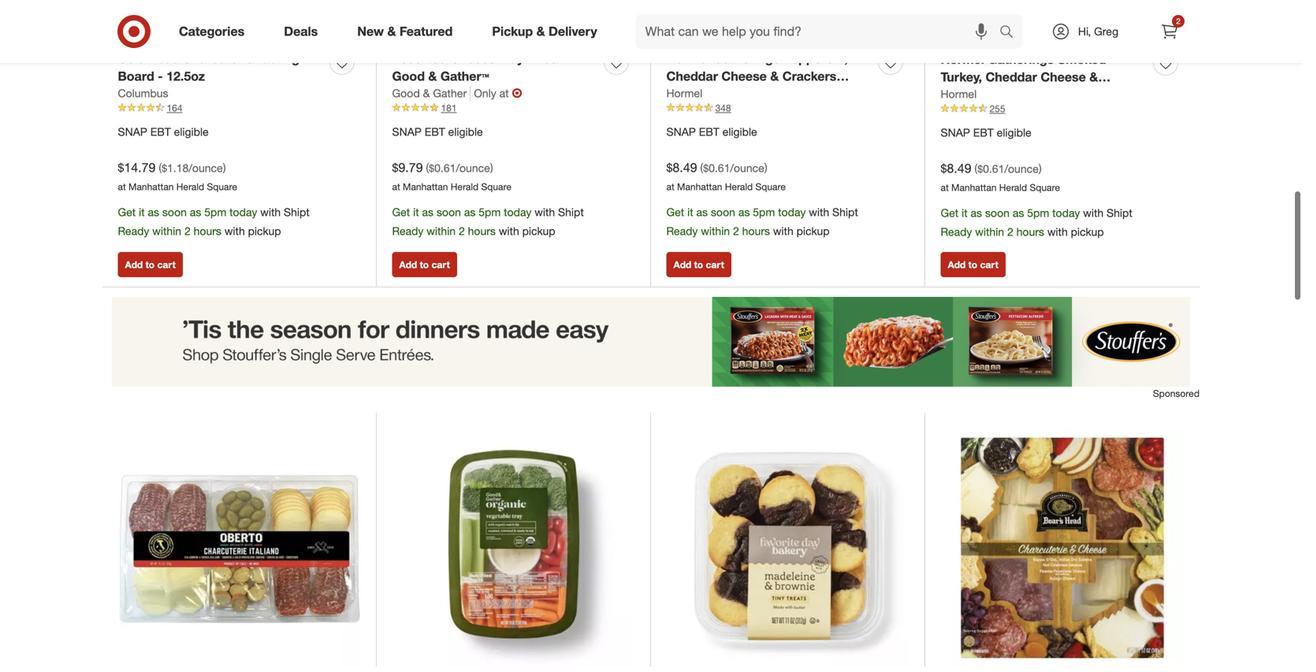 Task type: describe. For each thing, give the bounding box(es) containing it.
cheddar inside hormel gatherings pepperoni, cheddar cheese & crackers snack tray - 14oz
[[667, 69, 718, 84]]

255 link
[[941, 102, 1184, 116]]

2 link
[[1153, 14, 1187, 49]]

cheese inside assorted cheese tray - 16oz - good & gather™
[[450, 51, 496, 66]]

164 link
[[118, 101, 361, 115]]

good inside assorted cheese tray - 16oz - good & gather™
[[392, 69, 425, 84]]

2 for hormel gatherings smoked turkey, cheddar cheese & crackers snack tray - 14oz
[[1007, 225, 1014, 239]]

delivery
[[549, 24, 597, 39]]

assorted cheese tray - 16oz - good & gather™ link
[[392, 50, 598, 86]]

snap ebt eligible for assorted cheese tray - 16oz - good & gather™
[[392, 125, 483, 139]]

add for hormel gatherings pepperoni, cheddar cheese & crackers snack tray - 14oz
[[674, 259, 692, 271]]

pickup & delivery link
[[479, 14, 617, 49]]

columbus link
[[118, 86, 168, 101]]

to for assorted cheese tray - 16oz - good & gather™
[[420, 259, 429, 271]]

cart for hormel gatherings smoked turkey, cheddar cheese & crackers snack tray - 14oz
[[980, 259, 999, 271]]

tray inside the hormel gatherings smoked turkey, cheddar cheese & crackers snack tray - 14oz
[[1039, 88, 1064, 103]]

- inside the 'columbus charcuterie tasting board - 12.5oz'
[[158, 69, 163, 84]]

shipt for columbus charcuterie tasting board - 12.5oz
[[284, 205, 310, 219]]

$8.49 for hormel gatherings smoked turkey, cheddar cheese & crackers snack tray - 14oz
[[941, 161, 972, 176]]

- inside the hormel gatherings smoked turkey, cheddar cheese & crackers snack tray - 14oz
[[1067, 88, 1072, 103]]

columbus charcuterie tasting board - 12.5oz
[[118, 51, 299, 84]]

sponsored
[[1153, 388, 1200, 400]]

add to cart button for assorted cheese tray - 16oz - good & gather™
[[392, 252, 457, 277]]

add for columbus charcuterie tasting board - 12.5oz
[[125, 259, 143, 271]]

search button
[[993, 14, 1030, 52]]

( for columbus charcuterie tasting board - 12.5oz
[[159, 161, 162, 175]]

& inside good & gather only at ¬
[[423, 86, 430, 100]]

snap ebt eligible for hormel gatherings pepperoni, cheddar cheese & crackers snack tray - 14oz
[[667, 125, 757, 139]]

good inside good & gather only at ¬
[[392, 86, 420, 100]]

add to cart button for hormel gatherings pepperoni, cheddar cheese & crackers snack tray - 14oz
[[667, 252, 731, 277]]

soon for hormel gatherings smoked turkey, cheddar cheese & crackers snack tray - 14oz
[[985, 206, 1010, 220]]

herald for board
[[176, 181, 204, 193]]

snap for hormel gatherings pepperoni, cheddar cheese & crackers snack tray - 14oz
[[667, 125, 696, 139]]

164
[[167, 102, 183, 114]]

manhattan for assorted cheese tray - 16oz - good & gather™
[[403, 181, 448, 193]]

eligible for 16oz
[[448, 125, 483, 139]]

& inside the hormel gatherings smoked turkey, cheddar cheese & crackers snack tray - 14oz
[[1090, 70, 1098, 85]]

pickup for assorted cheese tray - 16oz - good & gather™
[[522, 224, 555, 238]]

5pm for cheddar
[[1027, 206, 1049, 220]]

hormel gatherings smoked turkey, cheddar cheese & crackers snack tray - 14oz
[[941, 52, 1107, 103]]

to for hormel gatherings pepperoni, cheddar cheese & crackers snack tray - 14oz
[[694, 259, 703, 271]]

181 link
[[392, 101, 635, 115]]

$14.79 ( $1.18 /ounce ) at manhattan herald square
[[118, 160, 237, 193]]

today for hormel gatherings smoked turkey, cheddar cheese & crackers snack tray - 14oz
[[1053, 206, 1080, 220]]

at inside good & gather only at ¬
[[500, 86, 509, 100]]

pickup for columbus charcuterie tasting board - 12.5oz
[[248, 224, 281, 238]]

manhattan for columbus charcuterie tasting board - 12.5oz
[[129, 181, 174, 193]]

assorted
[[392, 51, 447, 66]]

& inside new & featured link
[[387, 24, 396, 39]]

& inside the pickup & delivery link
[[537, 24, 545, 39]]

crackers inside the hormel gatherings smoked turkey, cheddar cheese & crackers snack tray - 14oz
[[941, 88, 995, 103]]

shipt for hormel gatherings smoked turkey, cheddar cheese & crackers snack tray - 14oz
[[1107, 206, 1133, 220]]

it for hormel gatherings smoked turkey, cheddar cheese & crackers snack tray - 14oz
[[962, 206, 968, 220]]

categories
[[179, 24, 245, 39]]

hours for cheddar
[[1017, 225, 1044, 239]]

¬
[[512, 86, 522, 101]]

pickup for hormel gatherings pepperoni, cheddar cheese & crackers snack tray - 14oz
[[797, 224, 830, 238]]

cheddar inside the hormel gatherings smoked turkey, cheddar cheese & crackers snack tray - 14oz
[[986, 70, 1037, 85]]

gather
[[433, 86, 467, 100]]

14oz inside hormel gatherings pepperoni, cheddar cheese & crackers snack tray - 14oz
[[744, 87, 772, 102]]

smoked
[[1058, 52, 1107, 67]]

within for columbus charcuterie tasting board - 12.5oz
[[152, 224, 181, 238]]

turkey,
[[941, 70, 982, 85]]

& inside hormel gatherings pepperoni, cheddar cheese & crackers snack tray - 14oz
[[770, 69, 779, 84]]

at for columbus charcuterie tasting board - 12.5oz
[[118, 181, 126, 193]]

$9.79
[[392, 160, 423, 176]]

today for columbus charcuterie tasting board - 12.5oz
[[230, 205, 257, 219]]

/ounce for cheese
[[730, 161, 765, 175]]

$0.61 for gather™
[[429, 161, 456, 175]]

& inside assorted cheese tray - 16oz - good & gather™
[[428, 69, 437, 84]]

eligible for cheese
[[723, 125, 757, 139]]

hormel for "hormel" link corresponding to snack
[[667, 86, 703, 100]]

hormel for hormel gatherings pepperoni, cheddar cheese & crackers snack tray - 14oz
[[667, 51, 710, 66]]

get it as soon as 5pm today with shipt ready within 2 hours with pickup for 16oz
[[392, 205, 584, 238]]

get it as soon as 5pm today with shipt ready within 2 hours with pickup for -
[[118, 205, 310, 238]]

shipt for hormel gatherings pepperoni, cheddar cheese & crackers snack tray - 14oz
[[833, 205, 858, 219]]

new
[[357, 24, 384, 39]]

hi, greg
[[1078, 24, 1119, 38]]

/ounce for cheddar
[[1005, 162, 1039, 176]]

cart for hormel gatherings pepperoni, cheddar cheese & crackers snack tray - 14oz
[[706, 259, 724, 271]]

within for assorted cheese tray - 16oz - good & gather™
[[427, 224, 456, 238]]

new & featured link
[[344, 14, 472, 49]]

it for columbus charcuterie tasting board - 12.5oz
[[139, 205, 145, 219]]

hours for -
[[194, 224, 221, 238]]

snap for assorted cheese tray - 16oz - good & gather™
[[392, 125, 422, 139]]

herald for -
[[451, 181, 479, 193]]

snack inside the hormel gatherings smoked turkey, cheddar cheese & crackers snack tray - 14oz
[[998, 88, 1036, 103]]

add for assorted cheese tray - 16oz - good & gather™
[[399, 259, 417, 271]]

add to cart for hormel gatherings smoked turkey, cheddar cheese & crackers snack tray - 14oz
[[948, 259, 999, 271]]

tray inside hormel gatherings pepperoni, cheddar cheese & crackers snack tray - 14oz
[[707, 87, 732, 102]]

columbus for columbus charcuterie tasting board - 12.5oz
[[118, 51, 179, 66]]

to for columbus charcuterie tasting board - 12.5oz
[[146, 259, 155, 271]]

2 for hormel gatherings pepperoni, cheddar cheese & crackers snack tray - 14oz
[[733, 224, 739, 238]]

snap ebt eligible for hormel gatherings smoked turkey, cheddar cheese & crackers snack tray - 14oz
[[941, 126, 1032, 140]]

get for columbus charcuterie tasting board - 12.5oz
[[118, 205, 136, 219]]

crackers inside hormel gatherings pepperoni, cheddar cheese & crackers snack tray - 14oz
[[783, 69, 837, 84]]

) for cheddar
[[1039, 162, 1042, 176]]

columbus charcuterie tasting board - 12.5oz link
[[118, 50, 324, 86]]

348
[[715, 102, 731, 114]]

hi,
[[1078, 24, 1091, 38]]



Task type: locate. For each thing, give the bounding box(es) containing it.
columbus down board in the top left of the page
[[118, 86, 168, 100]]

add to cart button for hormel gatherings smoked turkey, cheddar cheese & crackers snack tray - 14oz
[[941, 252, 1006, 277]]

1 horizontal spatial cheese
[[722, 69, 767, 84]]

/ounce
[[189, 161, 223, 175], [456, 161, 490, 175], [730, 161, 765, 175], [1005, 162, 1039, 176]]

soon
[[162, 205, 187, 219], [437, 205, 461, 219], [711, 205, 735, 219], [985, 206, 1010, 220]]

4 add to cart button from the left
[[941, 252, 1006, 277]]

1 horizontal spatial $8.49 ( $0.61 /ounce ) at manhattan herald square
[[941, 161, 1060, 194]]

snap for columbus charcuterie tasting board - 12.5oz
[[118, 125, 147, 139]]

eligible for cheddar
[[997, 126, 1032, 140]]

3 add from the left
[[674, 259, 692, 271]]

1 horizontal spatial $8.49
[[941, 161, 972, 176]]

hormel gatherings pepperoni, cheddar cheese & crackers snack tray - 14oz
[[667, 51, 848, 102]]

it for assorted cheese tray - 16oz - good & gather™
[[413, 205, 419, 219]]

soon for columbus charcuterie tasting board - 12.5oz
[[162, 205, 187, 219]]

pickup for hormel gatherings smoked turkey, cheddar cheese & crackers snack tray - 14oz
[[1071, 225, 1104, 239]]

today for assorted cheese tray - 16oz - good & gather™
[[504, 205, 532, 219]]

hormel link
[[667, 86, 703, 101], [941, 86, 977, 102]]

4 add from the left
[[948, 259, 966, 271]]

columbus inside the 'columbus charcuterie tasting board - 12.5oz'
[[118, 51, 179, 66]]

hormel link for crackers
[[941, 86, 977, 102]]

$8.49 ( $0.61 /ounce ) at manhattan herald square down '255'
[[941, 161, 1060, 194]]

snap ebt eligible down the 181
[[392, 125, 483, 139]]

255
[[990, 103, 1006, 115]]

& right pickup
[[537, 24, 545, 39]]

ebt down 164
[[150, 125, 171, 139]]

hormel for "hormel" link associated with crackers
[[941, 87, 977, 101]]

1 horizontal spatial hormel link
[[941, 86, 977, 102]]

2 to from the left
[[420, 259, 429, 271]]

14oz inside the hormel gatherings smoked turkey, cheddar cheese & crackers snack tray - 14oz
[[1076, 88, 1104, 103]]

eligible down '255'
[[997, 126, 1032, 140]]

gatherings down search
[[988, 52, 1054, 67]]

ebt for columbus charcuterie tasting board - 12.5oz
[[150, 125, 171, 139]]

2 horizontal spatial cheese
[[1041, 70, 1086, 85]]

0 vertical spatial columbus
[[118, 51, 179, 66]]

1 vertical spatial good
[[392, 86, 420, 100]]

) down 348 link
[[765, 161, 768, 175]]

) down the 181 'link'
[[490, 161, 493, 175]]

$14.79
[[118, 160, 156, 176]]

gatherings
[[714, 51, 780, 66], [988, 52, 1054, 67]]

snap ebt eligible for columbus charcuterie tasting board - 12.5oz
[[118, 125, 209, 139]]

5pm for 16oz
[[479, 205, 501, 219]]

at inside '$14.79 ( $1.18 /ounce ) at manhattan herald square'
[[118, 181, 126, 193]]

-
[[527, 51, 532, 66], [568, 51, 573, 66], [158, 69, 163, 84], [735, 87, 740, 102], [1067, 88, 1072, 103]]

2 add from the left
[[399, 259, 417, 271]]

& up good & gather link
[[428, 69, 437, 84]]

snap ebt eligible down '255'
[[941, 126, 1032, 140]]

search
[[993, 25, 1030, 41]]

3 cart from the left
[[706, 259, 724, 271]]

1 to from the left
[[146, 259, 155, 271]]

2
[[1176, 16, 1181, 26], [184, 224, 191, 238], [459, 224, 465, 238], [733, 224, 739, 238], [1007, 225, 1014, 239]]

3 to from the left
[[694, 259, 703, 271]]

cheddar
[[667, 69, 718, 84], [986, 70, 1037, 85]]

snack
[[667, 87, 704, 102], [998, 88, 1036, 103]]

$8.49 for hormel gatherings pepperoni, cheddar cheese & crackers snack tray - 14oz
[[667, 160, 697, 176]]

4 to from the left
[[969, 259, 978, 271]]

3 add to cart button from the left
[[667, 252, 731, 277]]

pickup
[[492, 24, 533, 39]]

herald inside $9.79 ( $0.61 /ounce ) at manhattan herald square
[[451, 181, 479, 193]]

ebt for assorted cheese tray - 16oz - good & gather™
[[425, 125, 445, 139]]

eligible for -
[[174, 125, 209, 139]]

it
[[139, 205, 145, 219], [413, 205, 419, 219], [688, 205, 693, 219], [962, 206, 968, 220]]

oberto charcuterie platter with olives - 12.3oz image
[[118, 428, 361, 668], [118, 428, 361, 668]]

( for assorted cheese tray - 16oz - good & gather™
[[426, 161, 429, 175]]

- right 16oz
[[568, 51, 573, 66]]

& up 348 link
[[770, 69, 779, 84]]

eligible down 348
[[723, 125, 757, 139]]

14oz
[[744, 87, 772, 102], [1076, 88, 1104, 103]]

)
[[223, 161, 226, 175], [490, 161, 493, 175], [765, 161, 768, 175], [1039, 162, 1042, 176]]

14oz down "smoked"
[[1076, 88, 1104, 103]]

ready
[[118, 224, 149, 238], [392, 224, 424, 238], [667, 224, 698, 238], [941, 225, 972, 239]]

2 columbus from the top
[[118, 86, 168, 100]]

shipt
[[284, 205, 310, 219], [558, 205, 584, 219], [833, 205, 858, 219], [1107, 206, 1133, 220]]

tray
[[499, 51, 524, 66], [707, 87, 732, 102], [1039, 88, 1064, 103]]

good & gather link
[[392, 86, 471, 101]]

featured
[[400, 24, 453, 39]]

add to cart button
[[118, 252, 183, 277], [392, 252, 457, 277], [667, 252, 731, 277], [941, 252, 1006, 277]]

add to cart for columbus charcuterie tasting board - 12.5oz
[[125, 259, 176, 271]]

within for hormel gatherings smoked turkey, cheddar cheese & crackers snack tray - 14oz
[[975, 225, 1004, 239]]

14oz right 348
[[744, 87, 772, 102]]

manhattan inside '$14.79 ( $1.18 /ounce ) at manhattan herald square'
[[129, 181, 174, 193]]

boar's head italian dry salame, hot calabrese salame, picante provolone cheese & asiago cheese charcuterie tray - 12oz image
[[941, 428, 1184, 668], [941, 428, 1184, 668]]

soon for assorted cheese tray - 16oz - good & gather™
[[437, 205, 461, 219]]

herald for turkey,
[[999, 182, 1027, 194]]

today
[[230, 205, 257, 219], [504, 205, 532, 219], [778, 205, 806, 219], [1053, 206, 1080, 220]]

to for hormel gatherings smoked turkey, cheddar cheese & crackers snack tray - 14oz
[[969, 259, 978, 271]]

( inside '$14.79 ( $1.18 /ounce ) at manhattan herald square'
[[159, 161, 162, 175]]

pickup
[[248, 224, 281, 238], [522, 224, 555, 238], [797, 224, 830, 238], [1071, 225, 1104, 239]]

1 vertical spatial crackers
[[941, 88, 995, 103]]

good
[[392, 69, 425, 84], [392, 86, 420, 100]]

eligible down 164
[[174, 125, 209, 139]]

square for cheese
[[756, 181, 786, 193]]

12.5oz
[[166, 69, 205, 84]]

2 add to cart from the left
[[399, 259, 450, 271]]

ebt down '255'
[[973, 126, 994, 140]]

hormel inside the hormel gatherings smoked turkey, cheddar cheese & crackers snack tray - 14oz
[[941, 52, 985, 67]]

deals link
[[271, 14, 338, 49]]

hormel gatherings pepperoni, cheddar cheese & crackers snack tray - 14oz image
[[667, 0, 909, 40], [667, 0, 909, 40]]

- inside hormel gatherings pepperoni, cheddar cheese & crackers snack tray - 14oz
[[735, 87, 740, 102]]

5pm for cheese
[[753, 205, 775, 219]]

1 horizontal spatial tray
[[707, 87, 732, 102]]

columbus charcuterie tasting board - 12.5oz image
[[118, 0, 361, 40], [118, 0, 361, 40]]

( for hormel gatherings smoked turkey, cheddar cheese & crackers snack tray - 14oz
[[975, 162, 978, 176]]

ebt down the 181
[[425, 125, 445, 139]]

16oz
[[536, 51, 564, 66]]

2 good from the top
[[392, 86, 420, 100]]

$0.61 for snack
[[978, 162, 1005, 176]]

tray inside assorted cheese tray - 16oz - good & gather™
[[499, 51, 524, 66]]

hours for cheese
[[742, 224, 770, 238]]

pickup & delivery
[[492, 24, 597, 39]]

only
[[474, 86, 496, 100]]

5pm
[[204, 205, 226, 219], [479, 205, 501, 219], [753, 205, 775, 219], [1027, 206, 1049, 220]]

1 cart from the left
[[157, 259, 176, 271]]

0 horizontal spatial tray
[[499, 51, 524, 66]]

square for 16oz
[[481, 181, 512, 193]]

348 link
[[667, 101, 909, 115]]

/ounce inside $9.79 ( $0.61 /ounce ) at manhattan herald square
[[456, 161, 490, 175]]

$9.79 ( $0.61 /ounce ) at manhattan herald square
[[392, 160, 512, 193]]

0 horizontal spatial $0.61
[[429, 161, 456, 175]]

eligible
[[174, 125, 209, 139], [448, 125, 483, 139], [723, 125, 757, 139], [997, 126, 1032, 140]]

advertisement element
[[102, 297, 1200, 387]]

gather™
[[441, 69, 489, 84]]

herald for cheddar
[[725, 181, 753, 193]]

0 horizontal spatial snack
[[667, 87, 704, 102]]

at for hormel gatherings pepperoni, cheddar cheese & crackers snack tray - 14oz
[[667, 181, 675, 193]]

1 horizontal spatial gatherings
[[988, 52, 1054, 67]]

( for hormel gatherings pepperoni, cheddar cheese & crackers snack tray - 14oz
[[700, 161, 703, 175]]

1 good from the top
[[392, 69, 425, 84]]

1 horizontal spatial $0.61
[[703, 161, 730, 175]]

hormel gatherings smoked turkey, cheddar cheese & crackers snack tray - 14oz link
[[941, 50, 1147, 103]]

manhattan
[[129, 181, 174, 193], [403, 181, 448, 193], [677, 181, 722, 193], [952, 182, 997, 194]]

at for assorted cheese tray - 16oz - good & gather™
[[392, 181, 400, 193]]

as
[[148, 205, 159, 219], [190, 205, 201, 219], [422, 205, 434, 219], [464, 205, 476, 219], [697, 205, 708, 219], [739, 205, 750, 219], [971, 206, 982, 220], [1013, 206, 1024, 220]]

snack inside hormel gatherings pepperoni, cheddar cheese & crackers snack tray - 14oz
[[667, 87, 704, 102]]

assorted cheese tray - 16oz - good & gather™
[[392, 51, 573, 84]]

$1.18
[[162, 161, 189, 175]]

add to cart
[[125, 259, 176, 271], [399, 259, 450, 271], [674, 259, 724, 271], [948, 259, 999, 271]]

cheese down "smoked"
[[1041, 70, 1086, 85]]

$8.49 ( $0.61 /ounce ) at manhattan herald square for tray
[[667, 160, 786, 193]]

What can we help you find? suggestions appear below search field
[[636, 14, 1004, 49]]

/ounce down the 181
[[456, 161, 490, 175]]

$8.49 ( $0.61 /ounce ) at manhattan herald square
[[667, 160, 786, 193], [941, 161, 1060, 194]]

1 horizontal spatial crackers
[[941, 88, 995, 103]]

shipt for assorted cheese tray - 16oz - good & gather™
[[558, 205, 584, 219]]

cart for columbus charcuterie tasting board - 12.5oz
[[157, 259, 176, 271]]

1 horizontal spatial 14oz
[[1076, 88, 1104, 103]]

good & gather only at ¬
[[392, 86, 522, 101]]

cheese
[[450, 51, 496, 66], [722, 69, 767, 84], [1041, 70, 1086, 85]]

columbus up board in the top left of the page
[[118, 51, 179, 66]]

square inside $9.79 ( $0.61 /ounce ) at manhattan herald square
[[481, 181, 512, 193]]

within
[[152, 224, 181, 238], [427, 224, 456, 238], [701, 224, 730, 238], [975, 225, 1004, 239]]

get it as soon as 5pm today with shipt ready within 2 hours with pickup for cheddar
[[941, 206, 1133, 239]]

get it as soon as 5pm today with shipt ready within 2 hours with pickup
[[118, 205, 310, 238], [392, 205, 584, 238], [667, 205, 858, 238], [941, 206, 1133, 239]]

0 horizontal spatial crackers
[[783, 69, 837, 84]]

& down "smoked"
[[1090, 70, 1098, 85]]

- left 16oz
[[527, 51, 532, 66]]

crackers down turkey,
[[941, 88, 995, 103]]

/ounce for -
[[189, 161, 223, 175]]

get it as soon as 5pm today with shipt ready within 2 hours with pickup for cheese
[[667, 205, 858, 238]]

& right new at the top left of page
[[387, 24, 396, 39]]

ebt down 348
[[699, 125, 720, 139]]

eligible down the 181
[[448, 125, 483, 139]]

$0.61 right $9.79
[[429, 161, 456, 175]]

) right "$1.18"
[[223, 161, 226, 175]]

$0.61 for tray
[[703, 161, 730, 175]]

get for hormel gatherings smoked turkey, cheddar cheese & crackers snack tray - 14oz
[[941, 206, 959, 220]]

hours
[[194, 224, 221, 238], [468, 224, 496, 238], [742, 224, 770, 238], [1017, 225, 1044, 239]]

2 horizontal spatial tray
[[1039, 88, 1064, 103]]

( inside $9.79 ( $0.61 /ounce ) at manhattan herald square
[[426, 161, 429, 175]]

) down 255 link
[[1039, 162, 1042, 176]]

to
[[146, 259, 155, 271], [420, 259, 429, 271], [694, 259, 703, 271], [969, 259, 978, 271]]

snap for hormel gatherings smoked turkey, cheddar cheese & crackers snack tray - 14oz
[[941, 126, 970, 140]]

crackers down pepperoni, at the right of page
[[783, 69, 837, 84]]

hormel gatherings pepperoni, cheddar cheese & crackers snack tray - 14oz link
[[667, 50, 872, 102]]

cart for assorted cheese tray - 16oz - good & gather™
[[432, 259, 450, 271]]

1 horizontal spatial cheddar
[[986, 70, 1037, 85]]

gatherings for cheese
[[714, 51, 780, 66]]

cheese up 348
[[722, 69, 767, 84]]

4 add to cart from the left
[[948, 259, 999, 271]]

/ounce for 16oz
[[456, 161, 490, 175]]

pepperoni,
[[783, 51, 848, 66]]

- right 348
[[735, 87, 740, 102]]

snap ebt eligible down 348
[[667, 125, 757, 139]]

(
[[159, 161, 162, 175], [426, 161, 429, 175], [700, 161, 703, 175], [975, 162, 978, 176]]

cheese up gather™
[[450, 51, 496, 66]]

0 vertical spatial good
[[392, 69, 425, 84]]

0 vertical spatial crackers
[[783, 69, 837, 84]]

1 columbus from the top
[[118, 51, 179, 66]]

snap
[[118, 125, 147, 139], [392, 125, 422, 139], [667, 125, 696, 139], [941, 126, 970, 140]]

1 add to cart from the left
[[125, 259, 176, 271]]

) inside $9.79 ( $0.61 /ounce ) at manhattan herald square
[[490, 161, 493, 175]]

ready for hormel gatherings smoked turkey, cheddar cheese & crackers snack tray - 14oz
[[941, 225, 972, 239]]

add to cart button for columbus charcuterie tasting board - 12.5oz
[[118, 252, 183, 277]]

herald
[[176, 181, 204, 193], [451, 181, 479, 193], [725, 181, 753, 193], [999, 182, 1027, 194]]

snap ebt eligible down 164
[[118, 125, 209, 139]]

0 horizontal spatial 14oz
[[744, 87, 772, 102]]

today for hormel gatherings pepperoni, cheddar cheese & crackers snack tray - 14oz
[[778, 205, 806, 219]]

columbus for columbus
[[118, 86, 168, 100]]

with
[[260, 205, 281, 219], [535, 205, 555, 219], [809, 205, 829, 219], [1083, 206, 1104, 220], [225, 224, 245, 238], [499, 224, 519, 238], [773, 224, 794, 238], [1048, 225, 1068, 239]]

manhattan inside $9.79 ( $0.61 /ounce ) at manhattan herald square
[[403, 181, 448, 193]]

- up columbus link
[[158, 69, 163, 84]]

square
[[207, 181, 237, 193], [481, 181, 512, 193], [756, 181, 786, 193], [1030, 182, 1060, 194]]

cart
[[157, 259, 176, 271], [432, 259, 450, 271], [706, 259, 724, 271], [980, 259, 999, 271]]

board
[[118, 69, 154, 84]]

charcuterie
[[182, 51, 253, 66]]

) inside '$14.79 ( $1.18 /ounce ) at manhattan herald square'
[[223, 161, 226, 175]]

add for hormel gatherings smoked turkey, cheddar cheese & crackers snack tray - 14oz
[[948, 259, 966, 271]]

/ounce inside '$14.79 ( $1.18 /ounce ) at manhattan herald square'
[[189, 161, 223, 175]]

at
[[500, 86, 509, 100], [118, 181, 126, 193], [392, 181, 400, 193], [667, 181, 675, 193], [941, 182, 949, 194]]

snap ebt eligible
[[118, 125, 209, 139], [392, 125, 483, 139], [667, 125, 757, 139], [941, 126, 1032, 140]]

1 vertical spatial columbus
[[118, 86, 168, 100]]

$0.61
[[429, 161, 456, 175], [703, 161, 730, 175], [978, 162, 1005, 176]]

square for -
[[207, 181, 237, 193]]

181
[[441, 102, 457, 114]]

1 horizontal spatial snack
[[998, 88, 1036, 103]]

ebt
[[150, 125, 171, 139], [425, 125, 445, 139], [699, 125, 720, 139], [973, 126, 994, 140]]

add
[[125, 259, 143, 271], [399, 259, 417, 271], [674, 259, 692, 271], [948, 259, 966, 271]]

square inside '$14.79 ( $1.18 /ounce ) at manhattan herald square'
[[207, 181, 237, 193]]

hormel link for snack
[[667, 86, 703, 101]]

get
[[118, 205, 136, 219], [392, 205, 410, 219], [667, 205, 684, 219], [941, 206, 959, 220]]

/ounce down '255'
[[1005, 162, 1039, 176]]

deals
[[284, 24, 318, 39]]

cheddar up '255'
[[986, 70, 1037, 85]]

hormel
[[667, 51, 710, 66], [941, 52, 985, 67], [667, 86, 703, 100], [941, 87, 977, 101]]

hormel inside hormel gatherings pepperoni, cheddar cheese & crackers snack tray - 14oz
[[667, 51, 710, 66]]

0 horizontal spatial cheddar
[[667, 69, 718, 84]]

it for hormel gatherings pepperoni, cheddar cheese & crackers snack tray - 14oz
[[688, 205, 693, 219]]

tasting
[[257, 51, 299, 66]]

$0.61 down 348
[[703, 161, 730, 175]]

3 add to cart from the left
[[674, 259, 724, 271]]

0 horizontal spatial $8.49
[[667, 160, 697, 176]]

cheddar up 348
[[667, 69, 718, 84]]

) for -
[[223, 161, 226, 175]]

crackers
[[783, 69, 837, 84], [941, 88, 995, 103]]

$8.49
[[667, 160, 697, 176], [941, 161, 972, 176]]

hormel for hormel gatherings smoked turkey, cheddar cheese & crackers snack tray - 14oz
[[941, 52, 985, 67]]

gatherings up 348
[[714, 51, 780, 66]]

at inside $9.79 ( $0.61 /ounce ) at manhattan herald square
[[392, 181, 400, 193]]

ready for columbus charcuterie tasting board - 12.5oz
[[118, 224, 149, 238]]

0 horizontal spatial cheese
[[450, 51, 496, 66]]

- down "smoked"
[[1067, 88, 1072, 103]]

0 horizontal spatial hormel link
[[667, 86, 703, 101]]

gatherings for cheddar
[[988, 52, 1054, 67]]

get for assorted cheese tray - 16oz - good & gather™
[[392, 205, 410, 219]]

ebt for hormel gatherings pepperoni, cheddar cheese & crackers snack tray - 14oz
[[699, 125, 720, 139]]

cheese inside hormel gatherings pepperoni, cheddar cheese & crackers snack tray - 14oz
[[722, 69, 767, 84]]

$8.49 ( $0.61 /ounce ) at manhattan herald square for snack
[[941, 161, 1060, 194]]

1 add to cart button from the left
[[118, 252, 183, 277]]

organic vegetable tray with organic ranch dip - 16oz - good & gather™ image
[[392, 428, 635, 668], [392, 428, 635, 668]]

soon for hormel gatherings pepperoni, cheddar cheese & crackers snack tray - 14oz
[[711, 205, 735, 219]]

at for hormel gatherings smoked turkey, cheddar cheese & crackers snack tray - 14oz
[[941, 182, 949, 194]]

herald inside '$14.79 ( $1.18 /ounce ) at manhattan herald square'
[[176, 181, 204, 193]]

manhattan for hormel gatherings pepperoni, cheddar cheese & crackers snack tray - 14oz
[[677, 181, 722, 193]]

add to cart for assorted cheese tray - 16oz - good & gather™
[[399, 259, 450, 271]]

4 cart from the left
[[980, 259, 999, 271]]

cheese inside the hormel gatherings smoked turkey, cheddar cheese & crackers snack tray - 14oz
[[1041, 70, 1086, 85]]

greg
[[1094, 24, 1119, 38]]

&
[[387, 24, 396, 39], [537, 24, 545, 39], [428, 69, 437, 84], [770, 69, 779, 84], [1090, 70, 1098, 85], [423, 86, 430, 100]]

hours for 16oz
[[468, 224, 496, 238]]

0 horizontal spatial gatherings
[[714, 51, 780, 66]]

$0.61 down '255'
[[978, 162, 1005, 176]]

) for cheese
[[765, 161, 768, 175]]

madeleine cookies and brownie duo image
[[667, 428, 909, 668], [667, 428, 909, 668]]

categories link
[[166, 14, 264, 49]]

& left gather at the top of page
[[423, 86, 430, 100]]

ready for hormel gatherings pepperoni, cheddar cheese & crackers snack tray - 14oz
[[667, 224, 698, 238]]

2 horizontal spatial $0.61
[[978, 162, 1005, 176]]

gatherings inside hormel gatherings pepperoni, cheddar cheese & crackers snack tray - 14oz
[[714, 51, 780, 66]]

new & featured
[[357, 24, 453, 39]]

$8.49 ( $0.61 /ounce ) at manhattan herald square down 348
[[667, 160, 786, 193]]

manhattan for hormel gatherings smoked turkey, cheddar cheese & crackers snack tray - 14oz
[[952, 182, 997, 194]]

$0.61 inside $9.79 ( $0.61 /ounce ) at manhattan herald square
[[429, 161, 456, 175]]

1 add from the left
[[125, 259, 143, 271]]

2 cart from the left
[[432, 259, 450, 271]]

hormel gatherings smoked turkey, cheddar cheese & crackers snack tray - 14oz image
[[941, 0, 1184, 41], [941, 0, 1184, 41]]

/ounce down 164 link
[[189, 161, 223, 175]]

get for hormel gatherings pepperoni, cheddar cheese & crackers snack tray - 14oz
[[667, 205, 684, 219]]

gatherings inside the hormel gatherings smoked turkey, cheddar cheese & crackers snack tray - 14oz
[[988, 52, 1054, 67]]

0 horizontal spatial $8.49 ( $0.61 /ounce ) at manhattan herald square
[[667, 160, 786, 193]]

columbus
[[118, 51, 179, 66], [118, 86, 168, 100]]

assorted cheese tray - 16oz - good & gather™ image
[[392, 0, 635, 40], [392, 0, 635, 40]]

2 for assorted cheese tray - 16oz - good & gather™
[[459, 224, 465, 238]]

ebt for hormel gatherings smoked turkey, cheddar cheese & crackers snack tray - 14oz
[[973, 126, 994, 140]]

2 add to cart button from the left
[[392, 252, 457, 277]]

within for hormel gatherings pepperoni, cheddar cheese & crackers snack tray - 14oz
[[701, 224, 730, 238]]

/ounce down 348
[[730, 161, 765, 175]]



Task type: vqa. For each thing, say whether or not it's contained in the screenshot.
today for Hormel Gatherings Pepperoni, Cheddar Cheese & Crackers Snack Tray - 14oz
yes



